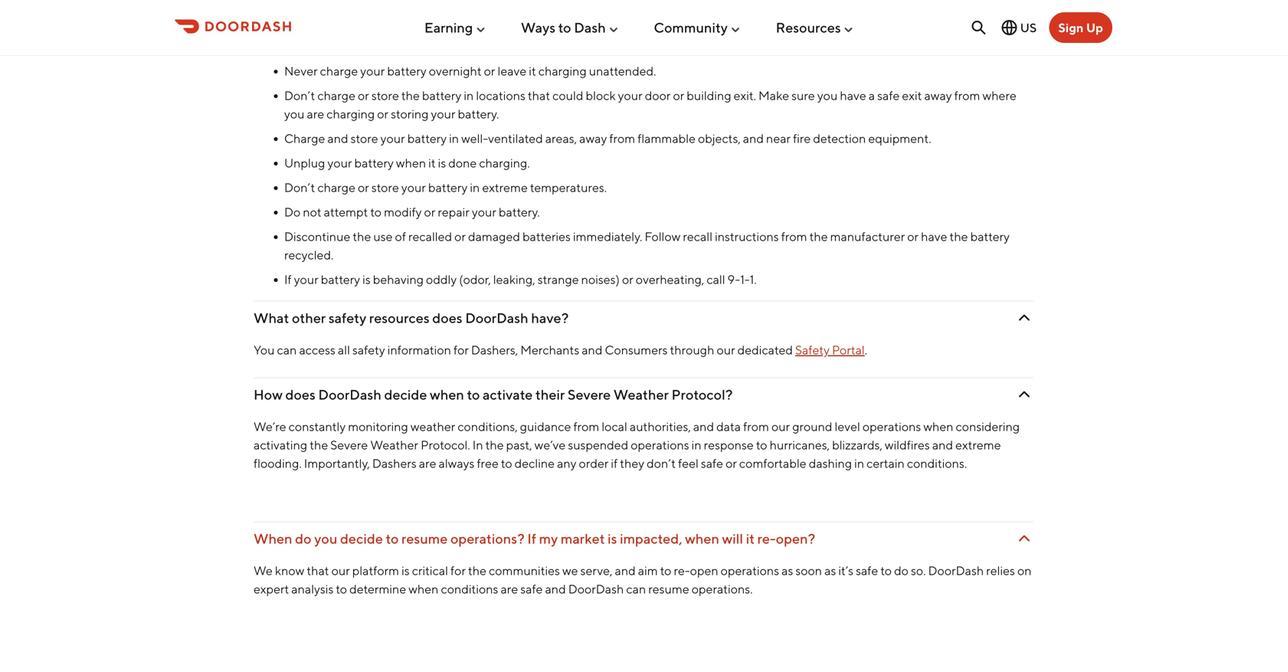 Task type: locate. For each thing, give the bounding box(es) containing it.
1 horizontal spatial charging
[[539, 64, 587, 78]]

community
[[654, 19, 728, 36]]

1 horizontal spatial decide
[[384, 386, 427, 403]]

chevron down image
[[1016, 530, 1034, 548]]

0 horizontal spatial as
[[782, 563, 794, 578]]

decide up weather on the left bottom
[[384, 386, 427, 403]]

0 horizontal spatial can
[[277, 343, 297, 357]]

battery
[[387, 64, 427, 78], [422, 88, 462, 103], [408, 131, 447, 146], [355, 156, 394, 170], [428, 180, 468, 195], [971, 229, 1010, 244], [321, 272, 360, 287]]

extreme down charging.
[[482, 180, 528, 195]]

0 vertical spatial our
[[717, 343, 736, 357]]

0 horizontal spatial do
[[295, 530, 312, 547]]

sign
[[1059, 20, 1084, 35]]

0 horizontal spatial if
[[284, 272, 292, 287]]

have inside don't charge or store the battery in locations that could block your door or building exit. make sure you have a safe exit away from where you are charging or storing your battery.
[[840, 88, 867, 103]]

and right merchants
[[582, 343, 603, 357]]

to left dash at the top of the page
[[559, 19, 572, 36]]

if down recycled. on the top left of the page
[[284, 272, 292, 287]]

don't
[[647, 456, 676, 471]]

don't inside don't charge or store the battery in locations that could block your door or building exit. make sure you have a safe exit away from where you are charging or storing your battery.
[[284, 88, 315, 103]]

not up the discontinue
[[303, 205, 322, 219]]

1 vertical spatial have
[[922, 229, 948, 244]]

that inside we know that our platform is critical for the communities we serve, and aim to re-open operations as soon as it's safe to do so. doordash relies on expert analysis to determine when conditions are safe and doordash can resume operations.
[[307, 563, 329, 578]]

merchants
[[521, 343, 580, 357]]

0 vertical spatial batteries
[[915, 21, 963, 35]]

1 horizontal spatial re-
[[758, 530, 776, 547]]

data
[[717, 419, 741, 434]]

from right instructions
[[782, 229, 808, 244]]

or down response
[[726, 456, 737, 471]]

for
[[538, 39, 553, 54], [454, 343, 469, 357], [451, 563, 466, 578]]

when inside we know that our platform is critical for the communities we serve, and aim to re-open operations as soon as it's safe to do so. doordash relies on expert analysis to determine when conditions are safe and doordash can resume operations.
[[409, 582, 439, 596]]

1 vertical spatial it
[[429, 156, 436, 170]]

are down communities
[[501, 582, 518, 596]]

don't
[[284, 88, 315, 103], [284, 180, 315, 195]]

or up attempt
[[358, 180, 369, 195]]

0 vertical spatial that
[[555, 39, 578, 54]]

activating
[[254, 438, 308, 452]]

1 vertical spatial chevron down image
[[1016, 386, 1034, 404]]

charge up attempt
[[318, 180, 356, 195]]

charge and store your battery in well-ventilated areas, away from flammable objects, and near fire detection equipment.
[[284, 131, 932, 146]]

safe right it's
[[856, 563, 879, 578]]

make
[[759, 88, 790, 103]]

that up analysis
[[307, 563, 329, 578]]

2 horizontal spatial do
[[895, 563, 909, 578]]

re-
[[758, 530, 776, 547], [674, 563, 690, 578]]

flooding.
[[254, 456, 302, 471]]

analysis
[[292, 582, 334, 596]]

our up hurricanes,
[[772, 419, 790, 434]]

that left could
[[528, 88, 550, 103]]

chevron down image
[[1016, 309, 1034, 327], [1016, 386, 1034, 404]]

for up conditions
[[451, 563, 466, 578]]

battery inside don't charge or store the battery in locations that could block your door or building exit. make sure you have a safe exit away from where you are charging or storing your battery.
[[422, 88, 462, 103]]

1 vertical spatial can
[[627, 582, 646, 596]]

1 horizontal spatial use
[[572, 21, 591, 35]]

1 vertical spatial extreme
[[956, 438, 1002, 452]]

away
[[925, 88, 953, 103], [580, 131, 607, 146]]

in down charger
[[364, 39, 374, 54]]

1 horizontal spatial do
[[789, 21, 804, 35]]

0 horizontal spatial operations
[[631, 438, 690, 452]]

from
[[955, 88, 981, 103], [610, 131, 636, 146], [782, 229, 808, 244], [574, 419, 600, 434], [744, 419, 770, 434]]

decide for you
[[340, 530, 383, 547]]

0 horizontal spatial re-
[[674, 563, 690, 578]]

from left where
[[955, 88, 981, 103]]

resume down aim at bottom
[[649, 582, 690, 596]]

hurricanes,
[[770, 438, 830, 452]]

oddly
[[426, 272, 457, 287]]

instructions
[[715, 229, 779, 244]]

1 vertical spatial a
[[869, 88, 876, 103]]

1 vertical spatial don't
[[284, 180, 315, 195]]

1 vertical spatial our
[[772, 419, 790, 434]]

1 horizontal spatial extreme
[[956, 438, 1002, 452]]

1 horizontal spatial a
[[869, 88, 876, 103]]

for left dashers,
[[454, 343, 469, 357]]

1 vertical spatial resume
[[649, 582, 690, 596]]

charge inside don't charge or store the battery in locations that could block your door or building exit. make sure you have a safe exit away from where you are charging or storing your battery.
[[318, 88, 356, 103]]

store up unplug your battery when it is done charging.
[[351, 131, 378, 146]]

store up the modify
[[372, 180, 399, 195]]

safe right feel
[[701, 456, 724, 471]]

strange
[[538, 272, 579, 287]]

re- inside we know that our platform is critical for the communities we serve, and aim to re-open operations as soon as it's safe to do so. doordash relies on expert analysis to determine when conditions are safe and doordash can resume operations.
[[674, 563, 690, 578]]

0 horizontal spatial not
[[303, 205, 322, 219]]

safety portal link
[[796, 343, 865, 357]]

0 vertical spatial a
[[376, 39, 382, 54]]

1 horizontal spatial away
[[925, 88, 953, 103]]

do inside we know that our platform is critical for the communities we serve, and aim to re-open operations as soon as it's safe to do so. doordash relies on expert analysis to determine when conditions are safe and doordash can resume operations.
[[895, 563, 909, 578]]

sign up
[[1059, 20, 1104, 35]]

or right door
[[673, 88, 685, 103]]

0 vertical spatial use
[[572, 21, 591, 35]]

0 horizontal spatial severe
[[331, 438, 368, 452]]

when do you decide to resume operations? if my market is impacted, when will it re-open?
[[254, 530, 816, 547]]

1 horizontal spatial do
[[532, 21, 549, 35]]

charge for never charge your battery overnight or leave it charging unattended.
[[320, 64, 358, 78]]

batteries inside plug your charger directly into the wall outlet. do not use extension cords or power strips, and do not charge multiple batteries at once unless you are in a facility specifically designed for that purpose.
[[915, 21, 963, 35]]

or left storing
[[377, 107, 389, 121]]

your down unattended.
[[618, 88, 643, 103]]

don't for don't charge or store the battery in locations that could block your door or building exit. make sure you have a safe exit away from where you are charging or storing your battery.
[[284, 88, 315, 103]]

monitoring
[[348, 419, 408, 434]]

charger
[[339, 21, 381, 35]]

comfortable
[[740, 456, 807, 471]]

0 vertical spatial can
[[277, 343, 297, 357]]

from down don't charge or store the battery in locations that could block your door or building exit. make sure you have a safe exit away from where you are charging or storing your battery.
[[610, 131, 636, 146]]

1 vertical spatial does
[[286, 386, 316, 403]]

charge inside plug your charger directly into the wall outlet. do not use extension cords or power strips, and do not charge multiple batteries at once unless you are in a facility specifically designed for that purpose.
[[827, 21, 865, 35]]

for down ways on the left top
[[538, 39, 553, 54]]

our up analysis
[[332, 563, 350, 578]]

2 vertical spatial operations
[[721, 563, 780, 578]]

0 horizontal spatial use
[[374, 229, 393, 244]]

1 as from the left
[[782, 563, 794, 578]]

that inside don't charge or store the battery in locations that could block your door or building exit. make sure you have a safe exit away from where you are charging or storing your battery.
[[528, 88, 550, 103]]

discontinue the use of recalled or damaged batteries immediately. follow recall instructions from the manufacturer or have the battery recycled.
[[284, 229, 1010, 262]]

0 vertical spatial away
[[925, 88, 953, 103]]

do right strips, at the top right of the page
[[789, 21, 804, 35]]

charging left storing
[[327, 107, 375, 121]]

charging.
[[479, 156, 530, 170]]

1 vertical spatial re-
[[674, 563, 690, 578]]

can
[[277, 343, 297, 357], [627, 582, 646, 596]]

will
[[723, 530, 744, 547]]

2 chevron down image from the top
[[1016, 386, 1034, 404]]

and inside plug your charger directly into the wall outlet. do not use extension cords or power strips, and do not charge multiple batteries at once unless you are in a facility specifically designed for that purpose.
[[766, 21, 787, 35]]

operations?
[[451, 530, 525, 547]]

1 vertical spatial severe
[[331, 438, 368, 452]]

charge right never
[[320, 64, 358, 78]]

damaged
[[468, 229, 520, 244]]

it right will
[[746, 530, 755, 547]]

impacted,
[[620, 530, 683, 547]]

decide up the "platform" at the left bottom
[[340, 530, 383, 547]]

as left it's
[[825, 563, 837, 578]]

charge for don't charge or store the battery in locations that could block your door or building exit. make sure you have a safe exit away from where you are charging or storing your battery.
[[318, 88, 356, 103]]

weather up authorities,
[[614, 386, 669, 403]]

can right you
[[277, 343, 297, 357]]

do up the discontinue
[[284, 205, 301, 219]]

ways
[[521, 19, 556, 36]]

2 horizontal spatial it
[[746, 530, 755, 547]]

is left critical
[[402, 563, 410, 578]]

2 vertical spatial store
[[372, 180, 399, 195]]

and left near
[[743, 131, 764, 146]]

0 vertical spatial operations
[[863, 419, 922, 434]]

weather inside "we're constantly monitoring weather conditions, guidance from local authorities, and data from our ground level operations when considering activating the severe weather protocol. in the past, we've suspended operations in response to hurricanes, blizzards, wildfires and extreme flooding. importantly, dashers are always free to decline any order if they don't feel safe or comfortable dashing in certain conditions."
[[370, 438, 419, 452]]

what other safety resources does doordash have?
[[254, 310, 569, 326]]

charging up could
[[539, 64, 587, 78]]

we're
[[254, 419, 286, 434]]

or
[[681, 21, 693, 35], [484, 64, 496, 78], [358, 88, 369, 103], [673, 88, 685, 103], [377, 107, 389, 121], [358, 180, 369, 195], [424, 205, 436, 219], [455, 229, 466, 244], [908, 229, 919, 244], [622, 272, 634, 287], [726, 456, 737, 471]]

locations
[[476, 88, 526, 103]]

away right exit
[[925, 88, 953, 103]]

any
[[557, 456, 577, 471]]

0 vertical spatial do
[[789, 21, 804, 35]]

2 horizontal spatial not
[[806, 21, 825, 35]]

0 vertical spatial have
[[840, 88, 867, 103]]

operations.
[[692, 582, 753, 596]]

the inside we know that our platform is critical for the communities we serve, and aim to re-open operations as soon as it's safe to do so. doordash relies on expert analysis to determine when conditions are safe and doordash can resume operations.
[[468, 563, 487, 578]]

our for through
[[717, 343, 736, 357]]

1 horizontal spatial it
[[529, 64, 536, 78]]

dashing
[[809, 456, 853, 471]]

re- for open
[[674, 563, 690, 578]]

0 horizontal spatial charging
[[327, 107, 375, 121]]

is inside we know that our platform is critical for the communities we serve, and aim to re-open operations as soon as it's safe to do so. doordash relies on expert analysis to determine when conditions are safe and doordash can resume operations.
[[402, 563, 410, 578]]

behaving
[[373, 272, 424, 287]]

don't for don't charge or store your battery in extreme temperatures.
[[284, 180, 315, 195]]

and
[[766, 21, 787, 35], [328, 131, 348, 146], [743, 131, 764, 146], [582, 343, 603, 357], [694, 419, 714, 434], [933, 438, 954, 452], [615, 563, 636, 578], [545, 582, 566, 596]]

1 vertical spatial do
[[295, 530, 312, 547]]

0 horizontal spatial weather
[[370, 438, 419, 452]]

1 chevron down image from the top
[[1016, 309, 1034, 327]]

safe down communities
[[521, 582, 543, 596]]

0 vertical spatial safety
[[329, 310, 367, 326]]

0 horizontal spatial extreme
[[482, 180, 528, 195]]

are down charger
[[344, 39, 361, 54]]

battery. inside don't charge or store the battery in locations that could block your door or building exit. make sure you have a safe exit away from where you are charging or storing your battery.
[[458, 107, 499, 121]]

when inside "we're constantly monitoring weather conditions, guidance from local authorities, and data from our ground level operations when considering activating the severe weather protocol. in the past, we've suspended operations in response to hurricanes, blizzards, wildfires and extreme flooding. importantly, dashers are always free to decline any order if they don't feel safe or comfortable dashing in certain conditions."
[[924, 419, 954, 434]]

2 don't from the top
[[284, 180, 315, 195]]

free
[[477, 456, 499, 471]]

away right areas,
[[580, 131, 607, 146]]

have up detection
[[840, 88, 867, 103]]

1 horizontal spatial resume
[[649, 582, 690, 596]]

exit.
[[734, 88, 757, 103]]

our right through
[[717, 343, 736, 357]]

safe inside don't charge or store the battery in locations that could block your door or building exit. make sure you have a safe exit away from where you are charging or storing your battery.
[[878, 88, 900, 103]]

1 horizontal spatial can
[[627, 582, 646, 596]]

1 horizontal spatial have
[[922, 229, 948, 244]]

0 horizontal spatial have
[[840, 88, 867, 103]]

2 vertical spatial that
[[307, 563, 329, 578]]

doordash up dashers,
[[465, 310, 529, 326]]

door
[[645, 88, 671, 103]]

2 horizontal spatial that
[[555, 39, 578, 54]]

charge down never
[[318, 88, 356, 103]]

batteries inside discontinue the use of recalled or damaged batteries immediately. follow recall instructions from the manufacturer or have the battery recycled.
[[523, 229, 571, 244]]

directly
[[383, 21, 424, 35]]

not
[[551, 21, 570, 35], [806, 21, 825, 35], [303, 205, 322, 219]]

store inside don't charge or store the battery in locations that could block your door or building exit. make sure you have a safe exit away from where you are charging or storing your battery.
[[372, 88, 399, 103]]

once
[[979, 21, 1006, 35]]

it
[[529, 64, 536, 78], [429, 156, 436, 170], [746, 530, 755, 547]]

1 vertical spatial operations
[[631, 438, 690, 452]]

0 vertical spatial decide
[[384, 386, 427, 403]]

to up 'comfortable'
[[756, 438, 768, 452]]

consumers
[[605, 343, 668, 357]]

re- right aim at bottom
[[674, 563, 690, 578]]

or left repair
[[424, 205, 436, 219]]

1 vertical spatial if
[[528, 530, 537, 547]]

extreme down 'considering'
[[956, 438, 1002, 452]]

it's
[[839, 563, 854, 578]]

and left aim at bottom
[[615, 563, 636, 578]]

always
[[439, 456, 475, 471]]

our inside "we're constantly monitoring weather conditions, guidance from local authorities, and data from our ground level operations when considering activating the severe weather protocol. in the past, we've suspended operations in response to hurricanes, blizzards, wildfires and extreme flooding. importantly, dashers are always free to decline any order if they don't feel safe or comfortable dashing in certain conditions."
[[772, 419, 790, 434]]

conditions
[[441, 582, 499, 596]]

a inside don't charge or store the battery in locations that could block your door or building exit. make sure you have a safe exit away from where you are charging or storing your battery.
[[869, 88, 876, 103]]

1 horizontal spatial severe
[[568, 386, 611, 403]]

severe up importantly,
[[331, 438, 368, 452]]

0 vertical spatial charging
[[539, 64, 587, 78]]

1 vertical spatial use
[[374, 229, 393, 244]]

1 horizontal spatial not
[[551, 21, 570, 35]]

1 horizontal spatial that
[[528, 88, 550, 103]]

they
[[620, 456, 645, 471]]

1 vertical spatial decide
[[340, 530, 383, 547]]

0 vertical spatial chevron down image
[[1016, 309, 1034, 327]]

0 vertical spatial re-
[[758, 530, 776, 547]]

it up don't charge or store your battery in extreme temperatures.
[[429, 156, 436, 170]]

are
[[344, 39, 361, 54], [307, 107, 324, 121], [419, 456, 437, 471], [501, 582, 518, 596]]

0 horizontal spatial batteries
[[523, 229, 571, 244]]

wildfires
[[885, 438, 930, 452]]

1 don't from the top
[[284, 88, 315, 103]]

1 vertical spatial weather
[[370, 438, 419, 452]]

certain
[[867, 456, 905, 471]]

0 horizontal spatial decide
[[340, 530, 383, 547]]

0 horizontal spatial our
[[332, 563, 350, 578]]

re- for open?
[[758, 530, 776, 547]]

recalled
[[409, 229, 452, 244]]

operations down authorities,
[[631, 438, 690, 452]]

1 vertical spatial batteries
[[523, 229, 571, 244]]

are down protocol.
[[419, 456, 437, 471]]

don't charge or store the battery in locations that could block your door or building exit. make sure you have a safe exit away from where you are charging or storing your battery.
[[284, 88, 1017, 121]]

1 vertical spatial do
[[284, 205, 301, 219]]

past,
[[506, 438, 532, 452]]

are up charge
[[307, 107, 324, 121]]

your up the damaged
[[472, 205, 497, 219]]

determine
[[350, 582, 406, 596]]

we've
[[535, 438, 566, 452]]

information
[[388, 343, 451, 357]]

conditions.
[[908, 456, 968, 471]]

resume
[[402, 530, 448, 547], [649, 582, 690, 596]]

aim
[[638, 563, 658, 578]]

1 horizontal spatial batteries
[[915, 21, 963, 35]]

my
[[539, 530, 558, 547]]

if
[[284, 272, 292, 287], [528, 530, 537, 547]]

use inside discontinue the use of recalled or damaged batteries immediately. follow recall instructions from the manufacturer or have the battery recycled.
[[374, 229, 393, 244]]

1 horizontal spatial does
[[433, 310, 463, 326]]

store up storing
[[372, 88, 399, 103]]

0 vertical spatial do
[[532, 21, 549, 35]]

your up unplug your battery when it is done charging.
[[381, 131, 405, 146]]

1 horizontal spatial operations
[[721, 563, 780, 578]]

suspended
[[568, 438, 629, 452]]

or left leave
[[484, 64, 496, 78]]

batteries up "strange"
[[523, 229, 571, 244]]

operations up operations.
[[721, 563, 780, 578]]

where
[[983, 88, 1017, 103]]

weather
[[411, 419, 456, 434]]

2 horizontal spatial operations
[[863, 419, 922, 434]]

authorities,
[[630, 419, 691, 434]]

safe left exit
[[878, 88, 900, 103]]

0 vertical spatial for
[[538, 39, 553, 54]]

1 vertical spatial charging
[[327, 107, 375, 121]]

through
[[670, 343, 715, 357]]

0 vertical spatial battery.
[[458, 107, 499, 121]]

safety
[[796, 343, 830, 357]]

or inside "we're constantly monitoring weather conditions, guidance from local authorities, and data from our ground level operations when considering activating the severe weather protocol. in the past, we've suspended operations in response to hurricanes, blizzards, wildfires and extreme flooding. importantly, dashers are always free to decline any order if they don't feel safe or comfortable dashing in certain conditions."
[[726, 456, 737, 471]]

do right "outlet." on the left top of page
[[532, 21, 549, 35]]

importantly,
[[304, 456, 370, 471]]

0 vertical spatial don't
[[284, 88, 315, 103]]

to left so.
[[881, 563, 892, 578]]

2 vertical spatial our
[[332, 563, 350, 578]]

use inside plug your charger directly into the wall outlet. do not use extension cords or power strips, and do not charge multiple batteries at once unless you are in a facility specifically designed for that purpose.
[[572, 21, 591, 35]]

resume up critical
[[402, 530, 448, 547]]

you up analysis
[[314, 530, 338, 547]]

all
[[338, 343, 350, 357]]

9-
[[728, 272, 741, 287]]

do
[[789, 21, 804, 35], [295, 530, 312, 547], [895, 563, 909, 578]]

decide for doordash
[[384, 386, 427, 403]]

in down never charge your battery overnight or leave it charging unattended.
[[464, 88, 474, 103]]

it right leave
[[529, 64, 536, 78]]

charging inside don't charge or store the battery in locations that could block your door or building exit. make sure you have a safe exit away from where you are charging or storing your battery.
[[327, 107, 375, 121]]

0 horizontal spatial resume
[[402, 530, 448, 547]]

2 as from the left
[[825, 563, 837, 578]]

1 vertical spatial away
[[580, 131, 607, 146]]

1 horizontal spatial as
[[825, 563, 837, 578]]

0 horizontal spatial that
[[307, 563, 329, 578]]

is left behaving
[[363, 272, 371, 287]]

safety right all
[[353, 343, 385, 357]]

to right aim at bottom
[[661, 563, 672, 578]]

battery. up the damaged
[[499, 205, 540, 219]]

use left of at the left top
[[374, 229, 393, 244]]

you right unless at the left
[[321, 39, 342, 54]]

1 horizontal spatial weather
[[614, 386, 669, 403]]

not left dash at the top of the page
[[551, 21, 570, 35]]



Task type: vqa. For each thing, say whether or not it's contained in the screenshot.
We're constantly monitoring weather conditions, guidance from local authorities, and data from our ground level operations when considering activating the Severe Weather Protocol. In the past, we've suspended operations in response to hurricanes, blizzards, wildfires and extreme flooding. Importantly, Dashers are always free to decline any order if they don't feel safe or comfortable dashing in certain conditions.
yes



Task type: describe. For each thing, give the bounding box(es) containing it.
unattended.
[[589, 64, 657, 78]]

decline
[[515, 456, 555, 471]]

areas,
[[546, 131, 577, 146]]

and down the we
[[545, 582, 566, 596]]

unless
[[284, 39, 319, 54]]

if your battery is behaving oddly (odor, leaking, strange noises) or overheating, call 9-1-1.
[[284, 272, 757, 287]]

0 vertical spatial it
[[529, 64, 536, 78]]

operations inside we know that our platform is critical for the communities we serve, and aim to re-open operations as soon as it's safe to do so. doordash relies on expert analysis to determine when conditions are safe and doordash can resume operations.
[[721, 563, 780, 578]]

or down repair
[[455, 229, 466, 244]]

block
[[586, 88, 616, 103]]

temperatures.
[[530, 180, 607, 195]]

severe inside "we're constantly monitoring weather conditions, guidance from local authorities, and data from our ground level operations when considering activating the severe weather protocol. in the past, we've suspended operations in response to hurricanes, blizzards, wildfires and extreme flooding. importantly, dashers are always free to decline any order if they don't feel safe or comfortable dashing in certain conditions."
[[331, 438, 368, 452]]

guidance
[[520, 419, 571, 434]]

a inside plug your charger directly into the wall outlet. do not use extension cords or power strips, and do not charge multiple batteries at once unless you are in a facility specifically designed for that purpose.
[[376, 39, 382, 54]]

away inside don't charge or store the battery in locations that could block your door or building exit. make sure you have a safe exit away from where you are charging or storing your battery.
[[925, 88, 953, 103]]

0 horizontal spatial away
[[580, 131, 607, 146]]

from up suspended
[[574, 419, 600, 434]]

purpose.
[[580, 39, 628, 54]]

overnight
[[429, 64, 482, 78]]

in left well-
[[449, 131, 459, 146]]

exit
[[903, 88, 923, 103]]

portal
[[832, 343, 865, 357]]

call
[[707, 272, 726, 287]]

chevron down image for how does doordash decide when to activate their severe weather protocol?
[[1016, 386, 1034, 404]]

do inside plug your charger directly into the wall outlet. do not use extension cords or power strips, and do not charge multiple batteries at once unless you are in a facility specifically designed for that purpose.
[[789, 21, 804, 35]]

the inside plug your charger directly into the wall outlet. do not use extension cords or power strips, and do not charge multiple batteries at once unless you are in a facility specifically designed for that purpose.
[[450, 21, 469, 35]]

2 vertical spatial it
[[746, 530, 755, 547]]

0 vertical spatial severe
[[568, 386, 611, 403]]

our inside we know that our platform is critical for the communities we serve, and aim to re-open operations as soon as it's safe to do so. doordash relies on expert analysis to determine when conditions are safe and doordash can resume operations.
[[332, 563, 350, 578]]

plug
[[284, 21, 310, 35]]

know
[[275, 563, 305, 578]]

on
[[1018, 563, 1032, 578]]

1.
[[750, 272, 757, 287]]

from right data
[[744, 419, 770, 434]]

have inside discontinue the use of recalled or damaged batteries immediately. follow recall instructions from the manufacturer or have the battery recycled.
[[922, 229, 948, 244]]

level
[[835, 419, 861, 434]]

you up charge
[[284, 107, 305, 121]]

or right noises)
[[622, 272, 634, 287]]

to right the free
[[501, 456, 513, 471]]

wall
[[471, 21, 492, 35]]

when up don't charge or store your battery in extreme temperatures.
[[396, 156, 426, 170]]

you right sure
[[818, 88, 838, 103]]

for inside plug your charger directly into the wall outlet. do not use extension cords or power strips, and do not charge multiple batteries at once unless you are in a facility specifically designed for that purpose.
[[538, 39, 553, 54]]

open?
[[776, 530, 816, 547]]

we
[[254, 563, 273, 578]]

when left will
[[685, 530, 720, 547]]

immediately.
[[573, 229, 643, 244]]

are inside don't charge or store the battery in locations that could block your door or building exit. make sure you have a safe exit away from where you are charging or storing your battery.
[[307, 107, 324, 121]]

soon
[[796, 563, 823, 578]]

the inside don't charge or store the battery in locations that could block your door or building exit. make sure you have a safe exit away from where you are charging or storing your battery.
[[402, 88, 420, 103]]

0 vertical spatial if
[[284, 272, 292, 287]]

protocol?
[[672, 386, 733, 403]]

to right analysis
[[336, 582, 347, 596]]

critical
[[412, 563, 448, 578]]

follow
[[645, 229, 681, 244]]

doordash up monitoring
[[318, 386, 382, 403]]

what
[[254, 310, 289, 326]]

recycled.
[[284, 248, 334, 262]]

communities
[[489, 563, 560, 578]]

sign up button
[[1050, 12, 1113, 43]]

extreme inside "we're constantly monitoring weather conditions, guidance from local authorities, and data from our ground level operations when considering activating the severe weather protocol. in the past, we've suspended operations in response to hurricanes, blizzards, wildfires and extreme flooding. importantly, dashers are always free to decline any order if they don't feel safe or comfortable dashing in certain conditions."
[[956, 438, 1002, 452]]

you can access all safety information for dashers, merchants and consumers through our dedicated safety portal .
[[254, 343, 868, 357]]

chevron down image for what other safety resources does doordash have?
[[1016, 309, 1034, 327]]

0 horizontal spatial does
[[286, 386, 316, 403]]

repair
[[438, 205, 470, 219]]

that inside plug your charger directly into the wall outlet. do not use extension cords or power strips, and do not charge multiple batteries at once unless you are in a facility specifically designed for that purpose.
[[555, 39, 578, 54]]

1 vertical spatial safety
[[353, 343, 385, 357]]

cords
[[649, 21, 679, 35]]

resources link
[[776, 13, 855, 42]]

is left done
[[438, 156, 446, 170]]

up
[[1087, 20, 1104, 35]]

serve,
[[581, 563, 613, 578]]

dashers
[[372, 456, 417, 471]]

store for the
[[372, 88, 399, 103]]

we're constantly monitoring weather conditions, guidance from local authorities, and data from our ground level operations when considering activating the severe weather protocol. in the past, we've suspended operations in response to hurricanes, blizzards, wildfires and extreme flooding. importantly, dashers are always free to decline any order if they don't feel safe or comfortable dashing in certain conditions.
[[254, 419, 1020, 471]]

in down blizzards,
[[855, 456, 865, 471]]

is right the market
[[608, 530, 617, 547]]

in down done
[[470, 180, 480, 195]]

your down facility
[[360, 64, 385, 78]]

of
[[395, 229, 406, 244]]

into
[[427, 21, 448, 35]]

globe line image
[[1001, 18, 1019, 37]]

or down charger
[[358, 88, 369, 103]]

blizzards,
[[833, 438, 883, 452]]

your inside plug your charger directly into the wall outlet. do not use extension cords or power strips, and do not charge multiple batteries at once unless you are in a facility specifically designed for that purpose.
[[312, 21, 336, 35]]

unplug your battery when it is done charging.
[[284, 156, 530, 170]]

your right storing
[[431, 107, 456, 121]]

do inside plug your charger directly into the wall outlet. do not use extension cords or power strips, and do not charge multiple batteries at once unless you are in a facility specifically designed for that purpose.
[[532, 21, 549, 35]]

overheating,
[[636, 272, 705, 287]]

noises)
[[582, 272, 620, 287]]

and up conditions.
[[933, 438, 954, 452]]

in inside don't charge or store the battery in locations that could block your door or building exit. make sure you have a safe exit away from where you are charging or storing your battery.
[[464, 88, 474, 103]]

so.
[[911, 563, 926, 578]]

storing
[[391, 107, 429, 121]]

or right manufacturer at the right top of the page
[[908, 229, 919, 244]]

your down recycled. on the top left of the page
[[294, 272, 319, 287]]

ventilated
[[488, 131, 543, 146]]

in up feel
[[692, 438, 702, 452]]

fire
[[793, 131, 811, 146]]

in
[[473, 438, 483, 452]]

.
[[865, 343, 868, 357]]

well-
[[462, 131, 488, 146]]

doordash down serve,
[[569, 582, 624, 596]]

in inside plug your charger directly into the wall outlet. do not use extension cords or power strips, and do not charge multiple batteries at once unless you are in a facility specifically designed for that purpose.
[[364, 39, 374, 54]]

ways to dash
[[521, 19, 606, 36]]

our for from
[[772, 419, 790, 434]]

designed
[[485, 39, 535, 54]]

charge
[[284, 131, 325, 146]]

are inside "we're constantly monitoring weather conditions, guidance from local authorities, and data from our ground level operations when considering activating the severe weather protocol. in the past, we've suspended operations in response to hurricanes, blizzards, wildfires and extreme flooding. importantly, dashers are always free to decline any order if they don't feel safe or comfortable dashing in certain conditions."
[[419, 456, 437, 471]]

safe inside "we're constantly monitoring weather conditions, guidance from local authorities, and data from our ground level operations when considering activating the severe weather protocol. in the past, we've suspended operations in response to hurricanes, blizzards, wildfires and extreme flooding. importantly, dashers are always free to decline any order if they don't feel safe or comfortable dashing in certain conditions."
[[701, 456, 724, 471]]

from inside don't charge or store the battery in locations that could block your door or building exit. make sure you have a safe exit away from where you are charging or storing your battery.
[[955, 88, 981, 103]]

0 vertical spatial does
[[433, 310, 463, 326]]

1 horizontal spatial if
[[528, 530, 537, 547]]

if
[[611, 456, 618, 471]]

0 horizontal spatial do
[[284, 205, 301, 219]]

resume inside we know that our platform is critical for the communities we serve, and aim to re-open operations as soon as it's safe to do so. doordash relies on expert analysis to determine when conditions are safe and doordash can resume operations.
[[649, 582, 690, 596]]

0 horizontal spatial it
[[429, 156, 436, 170]]

are inside plug your charger directly into the wall outlet. do not use extension cords or power strips, and do not charge multiple batteries at once unless you are in a facility specifically designed for that purpose.
[[344, 39, 361, 54]]

to left activate
[[467, 386, 480, 403]]

sure
[[792, 88, 815, 103]]

and left data
[[694, 419, 714, 434]]

dedicated
[[738, 343, 793, 357]]

1 vertical spatial for
[[454, 343, 469, 357]]

you inside plug your charger directly into the wall outlet. do not use extension cords or power strips, and do not charge multiple batteries at once unless you are in a facility specifically designed for that purpose.
[[321, 39, 342, 54]]

relies
[[987, 563, 1016, 578]]

doordash right so.
[[929, 563, 984, 578]]

are inside we know that our platform is critical for the communities we serve, and aim to re-open operations as soon as it's safe to do so. doordash relies on expert analysis to determine when conditions are safe and doordash can resume operations.
[[501, 582, 518, 596]]

store for your
[[372, 180, 399, 195]]

0 vertical spatial weather
[[614, 386, 669, 403]]

from inside discontinue the use of recalled or damaged batteries immediately. follow recall instructions from the manufacturer or have the battery recycled.
[[782, 229, 808, 244]]

done
[[449, 156, 477, 170]]

when up weather on the left bottom
[[430, 386, 464, 403]]

platform
[[352, 563, 399, 578]]

earning link
[[425, 13, 487, 42]]

can inside we know that our platform is critical for the communities we serve, and aim to re-open operations as soon as it's safe to do so. doordash relies on expert analysis to determine when conditions are safe and doordash can resume operations.
[[627, 582, 646, 596]]

equipment.
[[869, 131, 932, 146]]

access
[[299, 343, 336, 357]]

recall
[[683, 229, 713, 244]]

0 vertical spatial extreme
[[482, 180, 528, 195]]

objects,
[[698, 131, 741, 146]]

how
[[254, 386, 283, 403]]

0 vertical spatial resume
[[402, 530, 448, 547]]

to left the modify
[[370, 205, 382, 219]]

modify
[[384, 205, 422, 219]]

to up the "platform" at the left bottom
[[386, 530, 399, 547]]

battery inside discontinue the use of recalled or damaged batteries immediately. follow recall instructions from the manufacturer or have the battery recycled.
[[971, 229, 1010, 244]]

1 vertical spatial store
[[351, 131, 378, 146]]

or inside plug your charger directly into the wall outlet. do not use extension cords or power strips, and do not charge multiple batteries at once unless you are in a facility specifically designed for that purpose.
[[681, 21, 693, 35]]

manufacturer
[[831, 229, 906, 244]]

your right unplug
[[328, 156, 352, 170]]

1 vertical spatial battery.
[[499, 205, 540, 219]]

your up do not attempt to modify or repair your battery.
[[402, 180, 426, 195]]

detection
[[814, 131, 867, 146]]

(odor,
[[459, 272, 491, 287]]

for inside we know that our platform is critical for the communities we serve, and aim to re-open operations as soon as it's safe to do so. doordash relies on expert analysis to determine when conditions are safe and doordash can resume operations.
[[451, 563, 466, 578]]

charge for don't charge or store your battery in extreme temperatures.
[[318, 180, 356, 195]]

local
[[602, 419, 628, 434]]

and right charge
[[328, 131, 348, 146]]



